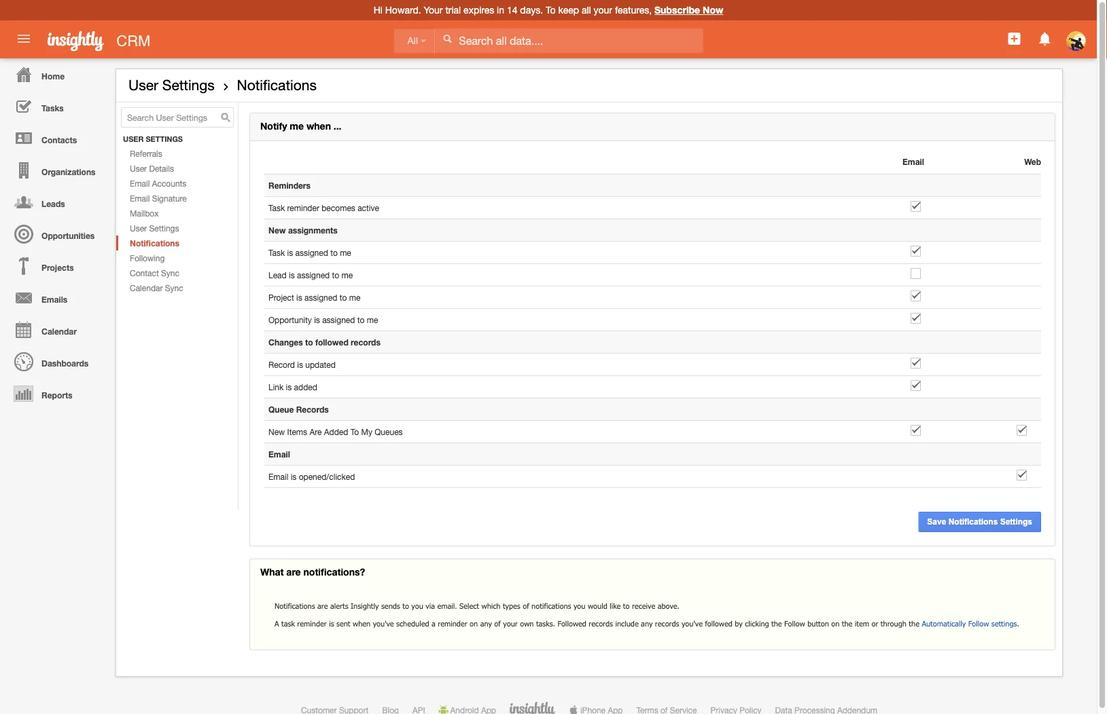 Task type: locate. For each thing, give the bounding box(es) containing it.
records down "above."
[[655, 620, 679, 629]]

calendar up 'dashboards' "link"
[[41, 327, 77, 336]]

0 vertical spatial your
[[594, 4, 612, 16]]

0 vertical spatial task
[[268, 203, 285, 213]]

assigned
[[295, 248, 328, 258], [297, 271, 330, 280], [305, 293, 337, 302], [322, 315, 355, 325]]

1 horizontal spatial records
[[589, 620, 613, 629]]

to right changes
[[305, 338, 313, 347]]

by
[[735, 620, 743, 629]]

2 on from the left
[[831, 620, 839, 629]]

to left keep
[[546, 4, 556, 16]]

1 horizontal spatial you've
[[682, 620, 703, 629]]

you've
[[373, 620, 394, 629], [682, 620, 703, 629]]

me for lead is assigned to me
[[342, 271, 353, 280]]

records down would
[[589, 620, 613, 629]]

the left the item
[[842, 620, 852, 629]]

new left assignments
[[268, 226, 286, 235]]

contacts
[[41, 135, 77, 145]]

sync down contact sync link
[[165, 283, 183, 293]]

records
[[351, 338, 380, 347], [589, 620, 613, 629], [655, 620, 679, 629]]

of for types
[[523, 602, 529, 611]]

to up opportunity is assigned to me
[[340, 293, 347, 302]]

0 horizontal spatial on
[[470, 620, 478, 629]]

0 vertical spatial when
[[306, 121, 331, 132]]

is left opened/clicked
[[291, 472, 297, 482]]

notifications up the "notify"
[[237, 77, 317, 93]]

assigned for opportunity
[[322, 315, 355, 325]]

assigned up changes to followed records
[[322, 315, 355, 325]]

is for email
[[291, 472, 297, 482]]

is for record
[[297, 360, 303, 370]]

0 horizontal spatial followed
[[315, 338, 348, 347]]

are for notifications
[[317, 602, 328, 611]]

added
[[324, 427, 348, 437]]

you've left by
[[682, 620, 703, 629]]

notifications?
[[303, 567, 365, 578]]

when down "insightly"
[[353, 620, 371, 629]]

2 horizontal spatial the
[[909, 620, 919, 629]]

the
[[771, 620, 782, 629], [842, 620, 852, 629], [909, 620, 919, 629]]

1 task from the top
[[268, 203, 285, 213]]

1 vertical spatial to
[[350, 427, 359, 437]]

when
[[306, 121, 331, 132], [353, 620, 371, 629]]

alerts
[[330, 602, 348, 611]]

is right record
[[297, 360, 303, 370]]

tasks.
[[536, 620, 555, 629]]

1 horizontal spatial the
[[842, 620, 852, 629]]

tasks
[[41, 103, 64, 113]]

task for task reminder becomes active
[[268, 203, 285, 213]]

save notifications settings button
[[918, 512, 1041, 533]]

notifications inside user settings referrals user details email accounts email signature mailbox user settings notifications following contact sync calendar sync
[[130, 239, 179, 248]]

like
[[610, 602, 621, 611]]

follow left settings
[[968, 620, 989, 629]]

expires
[[464, 4, 494, 16]]

contact
[[130, 268, 159, 278]]

1 vertical spatial followed
[[705, 620, 732, 629]]

user down referrals
[[130, 164, 147, 173]]

task
[[268, 203, 285, 213], [268, 248, 285, 258]]

user settings link up search user settings text field
[[128, 77, 215, 93]]

notifications up following
[[130, 239, 179, 248]]

0 horizontal spatial you've
[[373, 620, 394, 629]]

is for lead
[[289, 271, 295, 280]]

on down notifications are alerts insightly sends to you via email. select which types of notifications you would like to receive above.
[[470, 620, 478, 629]]

to left "my"
[[350, 427, 359, 437]]

records
[[296, 405, 329, 415]]

followed down opportunity is assigned to me
[[315, 338, 348, 347]]

you
[[411, 602, 423, 611], [574, 602, 585, 611]]

any down which
[[480, 620, 492, 629]]

1 horizontal spatial you
[[574, 602, 585, 611]]

a task reminder is sent when you've scheduled a reminder on any of your own tasks. followed records include any records you've followed by clicking the follow button on the item or through the automatically follow settings .
[[275, 620, 1019, 629]]

of right "types"
[[523, 602, 529, 611]]

are left alerts
[[317, 602, 328, 611]]

all
[[582, 4, 591, 16]]

your left own
[[503, 620, 518, 629]]

me up project is assigned to me
[[342, 271, 353, 280]]

follow left the button
[[784, 620, 805, 629]]

0 horizontal spatial follow
[[784, 620, 805, 629]]

1 horizontal spatial any
[[641, 620, 653, 629]]

assignments
[[288, 226, 338, 235]]

updated
[[305, 360, 336, 370]]

your right the all
[[594, 4, 612, 16]]

0 horizontal spatial you
[[411, 602, 423, 611]]

is right the link
[[286, 383, 292, 392]]

white image
[[443, 34, 452, 43]]

to up changes to followed records
[[357, 315, 365, 325]]

types
[[503, 602, 520, 611]]

added
[[294, 383, 317, 392]]

user
[[128, 77, 158, 93], [130, 164, 147, 173], [130, 224, 147, 233]]

1 vertical spatial new
[[268, 427, 285, 437]]

projects link
[[3, 250, 109, 282]]

0 horizontal spatial are
[[286, 567, 301, 578]]

select
[[459, 602, 479, 611]]

new left items
[[268, 427, 285, 437]]

2 you've from the left
[[682, 620, 703, 629]]

0 vertical spatial calendar
[[130, 283, 163, 293]]

0 vertical spatial notifications link
[[237, 77, 317, 93]]

subscribe now link
[[654, 4, 723, 16]]

reminder right task
[[297, 620, 327, 629]]

1 vertical spatial are
[[317, 602, 328, 611]]

1 new from the top
[[268, 226, 286, 235]]

the right clicking
[[771, 620, 782, 629]]

notifications link up the "notify"
[[237, 77, 317, 93]]

1 horizontal spatial follow
[[968, 620, 989, 629]]

is for project
[[296, 293, 302, 302]]

projects
[[41, 263, 74, 273]]

to
[[330, 248, 338, 258], [332, 271, 339, 280], [340, 293, 347, 302], [357, 315, 365, 325], [305, 338, 313, 347], [402, 602, 409, 611], [623, 602, 630, 611]]

1 you've from the left
[[373, 620, 394, 629]]

new assignments
[[268, 226, 338, 235]]

0 horizontal spatial the
[[771, 620, 782, 629]]

own
[[520, 620, 534, 629]]

1 vertical spatial your
[[503, 620, 518, 629]]

1 vertical spatial user
[[130, 164, 147, 173]]

notifications inside "button"
[[948, 518, 998, 527]]

0 horizontal spatial when
[[306, 121, 331, 132]]

is right lead
[[289, 271, 295, 280]]

user settings link down email signature link at top
[[116, 221, 238, 236]]

1 vertical spatial settings
[[149, 224, 179, 233]]

records down opportunity is assigned to me
[[351, 338, 380, 347]]

user down mailbox
[[130, 224, 147, 233]]

reminder down email.
[[438, 620, 467, 629]]

1 horizontal spatial when
[[353, 620, 371, 629]]

Search User Settings text field
[[121, 107, 234, 128]]

notifications link down mailbox link
[[116, 236, 238, 251]]

to right "like" at the bottom of page
[[623, 602, 630, 611]]

1 horizontal spatial are
[[317, 602, 328, 611]]

notify
[[260, 121, 287, 132]]

what are notifications?
[[260, 567, 365, 578]]

assigned up lead is assigned to me
[[295, 248, 328, 258]]

settings
[[991, 620, 1017, 629]]

calendar
[[130, 283, 163, 293], [41, 327, 77, 336]]

1 vertical spatial calendar
[[41, 327, 77, 336]]

1 horizontal spatial your
[[594, 4, 612, 16]]

1 horizontal spatial followed
[[705, 620, 732, 629]]

2 the from the left
[[842, 620, 852, 629]]

notifications right the save
[[948, 518, 998, 527]]

0 vertical spatial new
[[268, 226, 286, 235]]

are right what
[[286, 567, 301, 578]]

of down which
[[494, 620, 501, 629]]

when left ...
[[306, 121, 331, 132]]

record
[[268, 360, 295, 370]]

the right through on the right bottom of the page
[[909, 620, 919, 629]]

0 vertical spatial user settings link
[[128, 77, 215, 93]]

task reminder becomes active
[[268, 203, 379, 213]]

item
[[855, 620, 869, 629]]

you've down sends at left bottom
[[373, 620, 394, 629]]

button
[[807, 620, 829, 629]]

assigned for task
[[295, 248, 328, 258]]

1 horizontal spatial to
[[546, 4, 556, 16]]

settings inside user settings referrals user details email accounts email signature mailbox user settings notifications following contact sync calendar sync
[[149, 224, 179, 233]]

active
[[358, 203, 379, 213]]

1 horizontal spatial calendar
[[130, 283, 163, 293]]

task down reminders
[[268, 203, 285, 213]]

calendar down 'contact'
[[130, 283, 163, 293]]

None checkbox
[[910, 201, 921, 212], [910, 268, 921, 279], [910, 313, 921, 324], [910, 381, 921, 391], [910, 425, 921, 436], [1017, 425, 1027, 436], [910, 201, 921, 212], [910, 268, 921, 279], [910, 313, 921, 324], [910, 381, 921, 391], [910, 425, 921, 436], [1017, 425, 1027, 436]]

2 vertical spatial user
[[130, 224, 147, 233]]

0 horizontal spatial of
[[494, 620, 501, 629]]

is down project is assigned to me
[[314, 315, 320, 325]]

1 vertical spatial sync
[[165, 283, 183, 293]]

2 vertical spatial settings
[[1000, 518, 1032, 527]]

settings
[[146, 135, 183, 144]]

user settings link
[[128, 77, 215, 93], [116, 221, 238, 236]]

is for opportunity
[[314, 315, 320, 325]]

calendar inside user settings referrals user details email accounts email signature mailbox user settings notifications following contact sync calendar sync
[[130, 283, 163, 293]]

is right project
[[296, 293, 302, 302]]

link is added
[[268, 383, 317, 392]]

user down the crm
[[128, 77, 158, 93]]

is down the new assignments
[[287, 248, 293, 258]]

0 vertical spatial are
[[286, 567, 301, 578]]

you left would
[[574, 602, 585, 611]]

2 task from the top
[[268, 248, 285, 258]]

0 vertical spatial to
[[546, 4, 556, 16]]

me up lead is assigned to me
[[340, 248, 351, 258]]

navigation
[[0, 58, 109, 410]]

sync up calendar sync link in the left of the page
[[161, 268, 179, 278]]

leads
[[41, 199, 65, 209]]

is
[[287, 248, 293, 258], [289, 271, 295, 280], [296, 293, 302, 302], [314, 315, 320, 325], [297, 360, 303, 370], [286, 383, 292, 392], [291, 472, 297, 482], [329, 620, 334, 629]]

your
[[594, 4, 612, 16], [503, 620, 518, 629]]

None checkbox
[[910, 246, 921, 257], [910, 291, 921, 302], [910, 358, 921, 369], [1017, 470, 1027, 481], [910, 246, 921, 257], [910, 291, 921, 302], [910, 358, 921, 369], [1017, 470, 1027, 481]]

assigned up opportunity is assigned to me
[[305, 293, 337, 302]]

queues
[[375, 427, 403, 437]]

me for project is assigned to me
[[349, 293, 360, 302]]

mailbox link
[[116, 206, 238, 221]]

notifications
[[532, 602, 571, 611]]

leads link
[[3, 186, 109, 218]]

calendar sync link
[[116, 281, 238, 296]]

on right the button
[[831, 620, 839, 629]]

items
[[287, 427, 307, 437]]

1 the from the left
[[771, 620, 782, 629]]

1 horizontal spatial of
[[523, 602, 529, 611]]

1 vertical spatial notifications link
[[116, 236, 238, 251]]

to right sends at left bottom
[[402, 602, 409, 611]]

opportunity is assigned to me
[[268, 315, 378, 325]]

followed left by
[[705, 620, 732, 629]]

0 vertical spatial of
[[523, 602, 529, 611]]

0 horizontal spatial calendar
[[41, 327, 77, 336]]

task is assigned to me
[[268, 248, 351, 258]]

1 vertical spatial task
[[268, 248, 285, 258]]

save
[[927, 518, 946, 527]]

1 vertical spatial of
[[494, 620, 501, 629]]

0 horizontal spatial to
[[350, 427, 359, 437]]

what
[[260, 567, 284, 578]]

me up opportunity is assigned to me
[[349, 293, 360, 302]]

2 new from the top
[[268, 427, 285, 437]]

1 horizontal spatial on
[[831, 620, 839, 629]]

any
[[480, 620, 492, 629], [641, 620, 653, 629]]

of
[[523, 602, 529, 611], [494, 620, 501, 629]]

assigned up project is assigned to me
[[297, 271, 330, 280]]

all link
[[394, 29, 435, 53]]

task up lead
[[268, 248, 285, 258]]

you left the 'via'
[[411, 602, 423, 611]]

save notifications settings
[[927, 518, 1032, 527]]

0 horizontal spatial any
[[480, 620, 492, 629]]

any down receive
[[641, 620, 653, 629]]

new for new assignments
[[268, 226, 286, 235]]

me up changes to followed records
[[367, 315, 378, 325]]

14
[[507, 4, 517, 16]]



Task type: describe. For each thing, give the bounding box(es) containing it.
user
[[123, 135, 144, 144]]

email is opened/clicked
[[268, 472, 355, 482]]

organizations
[[41, 167, 95, 177]]

reports
[[41, 391, 72, 400]]

2 you from the left
[[574, 602, 585, 611]]

is for task
[[287, 248, 293, 258]]

notifications are alerts insightly sends to you via email. select which types of notifications you would like to receive above.
[[275, 602, 680, 611]]

receive
[[632, 602, 655, 611]]

1 any from the left
[[480, 620, 492, 629]]

or
[[872, 620, 878, 629]]

through
[[881, 620, 906, 629]]

assigned for project
[[305, 293, 337, 302]]

email signature link
[[116, 191, 238, 206]]

2 any from the left
[[641, 620, 653, 629]]

1 vertical spatial user settings link
[[116, 221, 238, 236]]

reminder up the new assignments
[[287, 203, 319, 213]]

0 vertical spatial settings
[[162, 77, 215, 93]]

keep
[[558, 4, 579, 16]]

to up project is assigned to me
[[332, 271, 339, 280]]

opportunity
[[268, 315, 312, 325]]

queue records
[[268, 405, 329, 415]]

2 follow from the left
[[968, 620, 989, 629]]

accounts
[[152, 179, 186, 188]]

1 vertical spatial when
[[353, 620, 371, 629]]

tasks link
[[3, 90, 109, 122]]

3 the from the left
[[909, 620, 919, 629]]

clicking
[[745, 620, 769, 629]]

email.
[[437, 602, 457, 611]]

link
[[268, 383, 284, 392]]

referrals link
[[116, 146, 238, 161]]

lead is assigned to me
[[268, 271, 353, 280]]

a
[[432, 620, 435, 629]]

0 vertical spatial user
[[128, 77, 158, 93]]

lead
[[268, 271, 287, 280]]

user settings referrals user details email accounts email signature mailbox user settings notifications following contact sync calendar sync
[[123, 135, 187, 293]]

emails link
[[3, 282, 109, 314]]

a
[[275, 620, 279, 629]]

dashboards link
[[3, 346, 109, 378]]

me for task is assigned to me
[[340, 248, 351, 258]]

is left sent on the left of page
[[329, 620, 334, 629]]

contact sync link
[[116, 266, 238, 281]]

days.
[[520, 4, 543, 16]]

hi howard. your trial expires in 14 days. to keep all your features, subscribe now
[[374, 4, 723, 16]]

1 on from the left
[[470, 620, 478, 629]]

mailbox
[[130, 209, 159, 218]]

in
[[497, 4, 504, 16]]

my
[[361, 427, 372, 437]]

your
[[424, 4, 443, 16]]

following link
[[116, 251, 238, 266]]

dashboards
[[41, 359, 88, 368]]

notify me when ...
[[260, 121, 341, 132]]

howard.
[[385, 4, 421, 16]]

navigation containing home
[[0, 58, 109, 410]]

crm
[[116, 32, 150, 49]]

sent
[[336, 620, 350, 629]]

me for opportunity is assigned to me
[[367, 315, 378, 325]]

reminders
[[268, 181, 311, 190]]

record is updated
[[268, 360, 336, 370]]

organizations link
[[3, 154, 109, 186]]

task
[[281, 620, 295, 629]]

now
[[703, 4, 723, 16]]

assigned for lead
[[297, 271, 330, 280]]

automatically
[[922, 620, 966, 629]]

changes
[[268, 338, 303, 347]]

above.
[[658, 602, 680, 611]]

calendar link
[[3, 314, 109, 346]]

2 horizontal spatial records
[[655, 620, 679, 629]]

1 follow from the left
[[784, 620, 805, 629]]

Search all data.... text field
[[435, 28, 703, 53]]

sends
[[381, 602, 400, 611]]

referrals
[[130, 149, 162, 158]]

new for new items are added to my queues
[[268, 427, 285, 437]]

0 vertical spatial sync
[[161, 268, 179, 278]]

home link
[[3, 58, 109, 90]]

all
[[407, 36, 418, 46]]

user details link
[[116, 161, 238, 176]]

notifications image
[[1037, 31, 1053, 47]]

web
[[1024, 157, 1041, 167]]

scheduled
[[396, 620, 429, 629]]

1 you from the left
[[411, 602, 423, 611]]

are for what
[[286, 567, 301, 578]]

project
[[268, 293, 294, 302]]

of for any
[[494, 620, 501, 629]]

project is assigned to me
[[268, 293, 360, 302]]

new items are added to my queues
[[268, 427, 403, 437]]

becomes
[[322, 203, 355, 213]]

user settings
[[128, 77, 215, 93]]

would
[[588, 602, 607, 611]]

hi
[[374, 4, 383, 16]]

settings inside "button"
[[1000, 518, 1032, 527]]

0 horizontal spatial your
[[503, 620, 518, 629]]

opportunities link
[[3, 218, 109, 250]]

is for link
[[286, 383, 292, 392]]

0 horizontal spatial records
[[351, 338, 380, 347]]

automatically follow settings link
[[922, 620, 1017, 629]]

details
[[149, 164, 174, 173]]

task for task is assigned to me
[[268, 248, 285, 258]]

0 vertical spatial followed
[[315, 338, 348, 347]]

via
[[426, 602, 435, 611]]

features,
[[615, 4, 652, 16]]

reports link
[[3, 378, 109, 410]]

me right the "notify"
[[290, 121, 304, 132]]

notifications up task
[[275, 602, 315, 611]]

emails
[[41, 295, 67, 304]]

opened/clicked
[[299, 472, 355, 482]]

opportunities
[[41, 231, 95, 241]]

.
[[1017, 620, 1019, 629]]

queue
[[268, 405, 294, 415]]

email accounts link
[[116, 176, 238, 191]]

changes to followed records
[[268, 338, 380, 347]]

to down assignments
[[330, 248, 338, 258]]



Task type: vqa. For each thing, say whether or not it's contained in the screenshot.
"of" inside Total Value by Opportunity State $0.00 Sum of Opportunity Value
no



